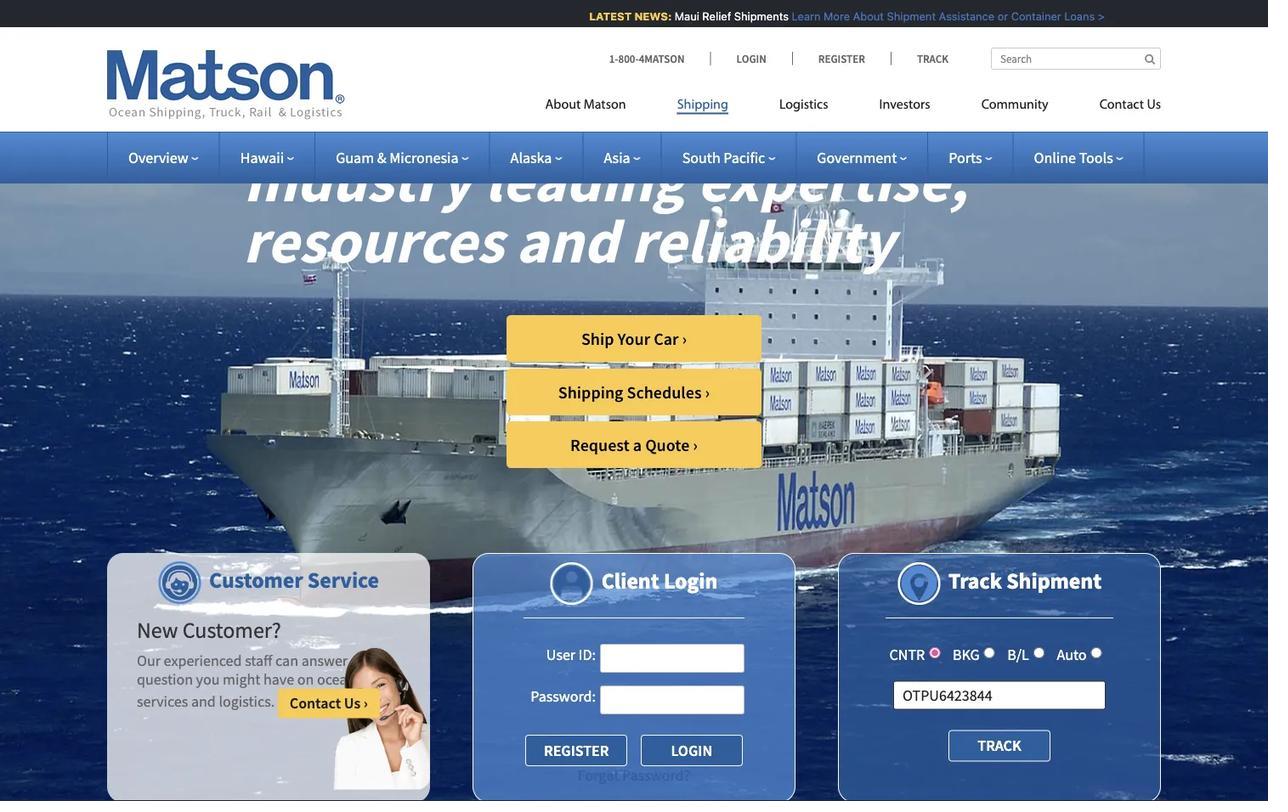 Task type: locate. For each thing, give the bounding box(es) containing it.
request
[[570, 435, 630, 456]]

0 horizontal spatial shipping
[[558, 382, 624, 403]]

2 vertical spatial track
[[978, 737, 1022, 756]]

learn
[[785, 10, 814, 23]]

800-
[[618, 51, 639, 65]]

customer?
[[183, 617, 281, 644]]

about matson
[[545, 98, 626, 112]]

south pacific
[[682, 148, 765, 167]]

1 horizontal spatial about
[[846, 10, 877, 23]]

0 vertical spatial shipping
[[677, 98, 728, 112]]

loans
[[1057, 10, 1088, 23]]

0 horizontal spatial about
[[545, 98, 581, 112]]

guam & micronesia
[[336, 148, 459, 167]]

0 horizontal spatial contact
[[290, 694, 341, 714]]

or
[[990, 10, 1001, 23]]

about right more
[[846, 10, 877, 23]]

1-
[[609, 51, 618, 65]]

answer
[[301, 652, 348, 671]]

0 vertical spatial contact
[[1100, 98, 1144, 112]]

customer
[[209, 567, 303, 594]]

track link
[[891, 51, 949, 65]]

0 horizontal spatial shipment
[[880, 10, 929, 23]]

1 horizontal spatial us
[[1147, 98, 1161, 112]]

about matson link
[[545, 90, 652, 125]]

1 horizontal spatial login
[[737, 51, 767, 65]]

0 vertical spatial register
[[818, 51, 865, 65]]

contact us › link
[[278, 689, 380, 719]]

track down learn more about shipment assistance or container loans > link
[[917, 51, 949, 65]]

alaska
[[511, 148, 552, 167]]

1 vertical spatial shipment
[[1007, 567, 1102, 595]]

track down enter container # text field
[[978, 737, 1022, 756]]

image of smiling customer service agent ready to help. image
[[333, 648, 430, 791]]

logistics
[[779, 98, 828, 112]]

south pacific link
[[682, 148, 776, 167]]

shipping schedules › link
[[507, 369, 762, 416]]

0 vertical spatial us
[[1147, 98, 1161, 112]]

guam & micronesia link
[[336, 148, 469, 167]]

Enter Container # text field
[[893, 682, 1106, 711]]

4matson
[[639, 51, 685, 65]]

track
[[917, 51, 949, 65], [949, 567, 1002, 595], [978, 737, 1022, 756]]

a
[[633, 435, 642, 456]]

expertise,
[[697, 141, 968, 218]]

register up forgot on the bottom left of page
[[544, 742, 609, 761]]

track shipment
[[949, 567, 1102, 595]]

register
[[818, 51, 865, 65], [544, 742, 609, 761]]

shipment up track 'link'
[[880, 10, 929, 23]]

1 vertical spatial login
[[664, 567, 718, 595]]

news:
[[627, 10, 665, 23]]

overview
[[128, 148, 188, 167]]

register link down the password:
[[526, 736, 628, 767]]

shipping inside the top menu navigation
[[677, 98, 728, 112]]

BKG radio
[[984, 648, 995, 659]]

forgot password? link
[[578, 767, 690, 786]]

request a quote ›
[[570, 435, 698, 456]]

0 horizontal spatial register link
[[526, 736, 628, 767]]

1 horizontal spatial register
[[818, 51, 865, 65]]

shipment
[[880, 10, 929, 23], [1007, 567, 1102, 595]]

investors link
[[854, 90, 956, 125]]

1 vertical spatial track
[[949, 567, 1002, 595]]

0 vertical spatial track
[[917, 51, 949, 65]]

online tools
[[1034, 148, 1113, 167]]

None search field
[[991, 48, 1161, 70]]

1 vertical spatial contact
[[290, 694, 341, 714]]

1 vertical spatial register
[[544, 742, 609, 761]]

track inside button
[[978, 737, 1022, 756]]

client
[[602, 567, 659, 595]]

1 horizontal spatial register link
[[792, 51, 891, 65]]

contact
[[1100, 98, 1144, 112], [290, 694, 341, 714]]

shipment up b/l option
[[1007, 567, 1102, 595]]

1 vertical spatial shipping
[[558, 382, 624, 403]]

0 vertical spatial shipment
[[880, 10, 929, 23]]

about left matson on the top
[[545, 98, 581, 112]]

matson
[[584, 98, 626, 112]]

hawaii
[[240, 148, 284, 167]]

login right client
[[664, 567, 718, 595]]

None button
[[641, 736, 743, 767]]

1 horizontal spatial shipping
[[677, 98, 728, 112]]

about
[[846, 10, 877, 23], [545, 98, 581, 112]]

1 vertical spatial us
[[344, 694, 361, 714]]

hawaii link
[[240, 148, 294, 167]]

register link down latest news: maui relief shipments learn more about shipment assistance or container loans >
[[792, 51, 891, 65]]

contact inside the top menu navigation
[[1100, 98, 1144, 112]]

services and
[[137, 693, 216, 712]]

1 horizontal spatial contact
[[1100, 98, 1144, 112]]

track for track 'link'
[[917, 51, 949, 65]]

us for contact us ›
[[344, 694, 361, 714]]

micronesia
[[390, 148, 459, 167]]

contact us
[[1100, 98, 1161, 112]]

CNTR radio
[[929, 648, 940, 659]]

user id:
[[546, 646, 596, 665]]

>
[[1091, 10, 1098, 23]]

0 horizontal spatial login
[[664, 567, 718, 595]]

forgot
[[578, 767, 619, 786]]

question
[[137, 671, 193, 690]]

Password: password field
[[600, 686, 745, 715]]

1-800-4matson link
[[609, 51, 710, 65]]

shipping up request on the left of page
[[558, 382, 624, 403]]

› right schedules
[[705, 382, 710, 403]]

register down latest news: maui relief shipments learn more about shipment assistance or container loans >
[[818, 51, 865, 65]]

0 vertical spatial about
[[846, 10, 877, 23]]

government
[[817, 148, 897, 167]]

password:
[[531, 688, 596, 707]]

south
[[682, 148, 721, 167]]

us down the ocean
[[344, 694, 361, 714]]

track for track button
[[978, 737, 1022, 756]]

›
[[682, 329, 687, 350], [705, 382, 710, 403], [693, 435, 698, 456], [364, 694, 368, 714]]

forgot password?
[[578, 767, 690, 786]]

1 vertical spatial about
[[545, 98, 581, 112]]

contact up tools
[[1100, 98, 1144, 112]]

1 horizontal spatial shipment
[[1007, 567, 1102, 595]]

search image
[[1145, 53, 1155, 64]]

track up bkg option
[[949, 567, 1002, 595]]

contact down the on
[[290, 694, 341, 714]]

shipping
[[677, 98, 728, 112], [558, 382, 624, 403]]

have
[[264, 671, 294, 690]]

0 horizontal spatial us
[[344, 694, 361, 714]]

about inside the top menu navigation
[[545, 98, 581, 112]]

your
[[618, 329, 650, 350]]

us down search 'image'
[[1147, 98, 1161, 112]]

can
[[275, 652, 298, 671]]

us inside the top menu navigation
[[1147, 98, 1161, 112]]

investors
[[879, 98, 931, 112]]

› down any
[[364, 694, 368, 714]]

0 vertical spatial login
[[737, 51, 767, 65]]

login
[[737, 51, 767, 65], [664, 567, 718, 595]]

maui
[[668, 10, 692, 23]]

shipping link
[[652, 90, 754, 125]]

ocean
[[317, 671, 355, 690]]

register for top register link
[[818, 51, 865, 65]]

shipping up south
[[677, 98, 728, 112]]

blue matson logo with ocean, shipping, truck, rail and logistics written beneath it. image
[[107, 50, 345, 120]]

ship your car › link
[[507, 316, 762, 363]]

0 horizontal spatial register
[[544, 742, 609, 761]]

leading
[[485, 141, 685, 218]]

login down shipments
[[737, 51, 767, 65]]



Task type: describe. For each thing, give the bounding box(es) containing it.
guam
[[336, 148, 374, 167]]

relief
[[695, 10, 724, 23]]

container
[[1004, 10, 1054, 23]]

and
[[516, 202, 618, 279]]

overview link
[[128, 148, 199, 167]]

1-800-4matson
[[609, 51, 685, 65]]

learn more about shipment assistance or container loans > link
[[785, 10, 1098, 23]]

user
[[546, 646, 576, 665]]

client login
[[602, 567, 718, 595]]

shipping for shipping
[[677, 98, 728, 112]]

latest
[[582, 10, 625, 23]]

new
[[137, 617, 178, 644]]

Search search field
[[991, 48, 1161, 70]]

logistics.
[[219, 693, 275, 712]]

User ID: text field
[[600, 645, 745, 674]]

auto
[[1057, 646, 1087, 665]]

tools
[[1079, 148, 1113, 167]]

any
[[351, 652, 374, 671]]

register for the bottom register link
[[544, 742, 609, 761]]

0 vertical spatial register link
[[792, 51, 891, 65]]

community
[[982, 98, 1049, 112]]

schedules
[[627, 382, 702, 403]]

b/l
[[1008, 646, 1029, 665]]

› right the car
[[682, 329, 687, 350]]

online tools link
[[1034, 148, 1124, 167]]

contact for contact us ›
[[290, 694, 341, 714]]

contact us link
[[1074, 90, 1161, 125]]

› right quote
[[693, 435, 698, 456]]

resources
[[243, 202, 504, 279]]

reliability
[[631, 202, 894, 279]]

ports link
[[949, 148, 992, 167]]

on
[[297, 671, 314, 690]]

contact us ›
[[290, 694, 368, 714]]

pacific
[[724, 148, 765, 167]]

our
[[137, 652, 161, 671]]

contact for contact us
[[1100, 98, 1144, 112]]

id:
[[579, 646, 596, 665]]

1 vertical spatial register link
[[526, 736, 628, 767]]

track for track shipment
[[949, 567, 1002, 595]]

industry leading expertise, resources and reliability
[[243, 141, 968, 279]]

might
[[223, 671, 260, 690]]

online
[[1034, 148, 1076, 167]]

government link
[[817, 148, 907, 167]]

track button
[[949, 731, 1051, 763]]

us for contact us
[[1147, 98, 1161, 112]]

experienced
[[164, 652, 242, 671]]

ports
[[949, 148, 982, 167]]

Auto radio
[[1091, 648, 1102, 659]]

ship
[[581, 329, 614, 350]]

more
[[817, 10, 843, 23]]

new customer?
[[137, 617, 281, 644]]

logistics link
[[754, 90, 854, 125]]

&
[[377, 148, 386, 167]]

password?
[[622, 767, 690, 786]]

ship your car ›
[[581, 329, 687, 350]]

login link
[[710, 51, 792, 65]]

shipping schedules ›
[[558, 382, 710, 403]]

community link
[[956, 90, 1074, 125]]

top menu navigation
[[545, 90, 1161, 125]]

request a quote › link
[[507, 422, 762, 469]]

shipments
[[727, 10, 782, 23]]

shipping for shipping schedules ›
[[558, 382, 624, 403]]

asia
[[604, 148, 630, 167]]

assistance
[[932, 10, 987, 23]]

bkg
[[953, 646, 980, 665]]

our experienced staff can answer any question you might have on ocean services and logistics.
[[137, 652, 374, 712]]

industry
[[243, 141, 472, 218]]

asia link
[[604, 148, 641, 167]]

you
[[196, 671, 220, 690]]

B/L radio
[[1034, 648, 1045, 659]]

car
[[654, 329, 679, 350]]

service
[[308, 567, 379, 594]]

quote
[[645, 435, 690, 456]]



Task type: vqa. For each thing, say whether or not it's contained in the screenshot.
Financial Information link
no



